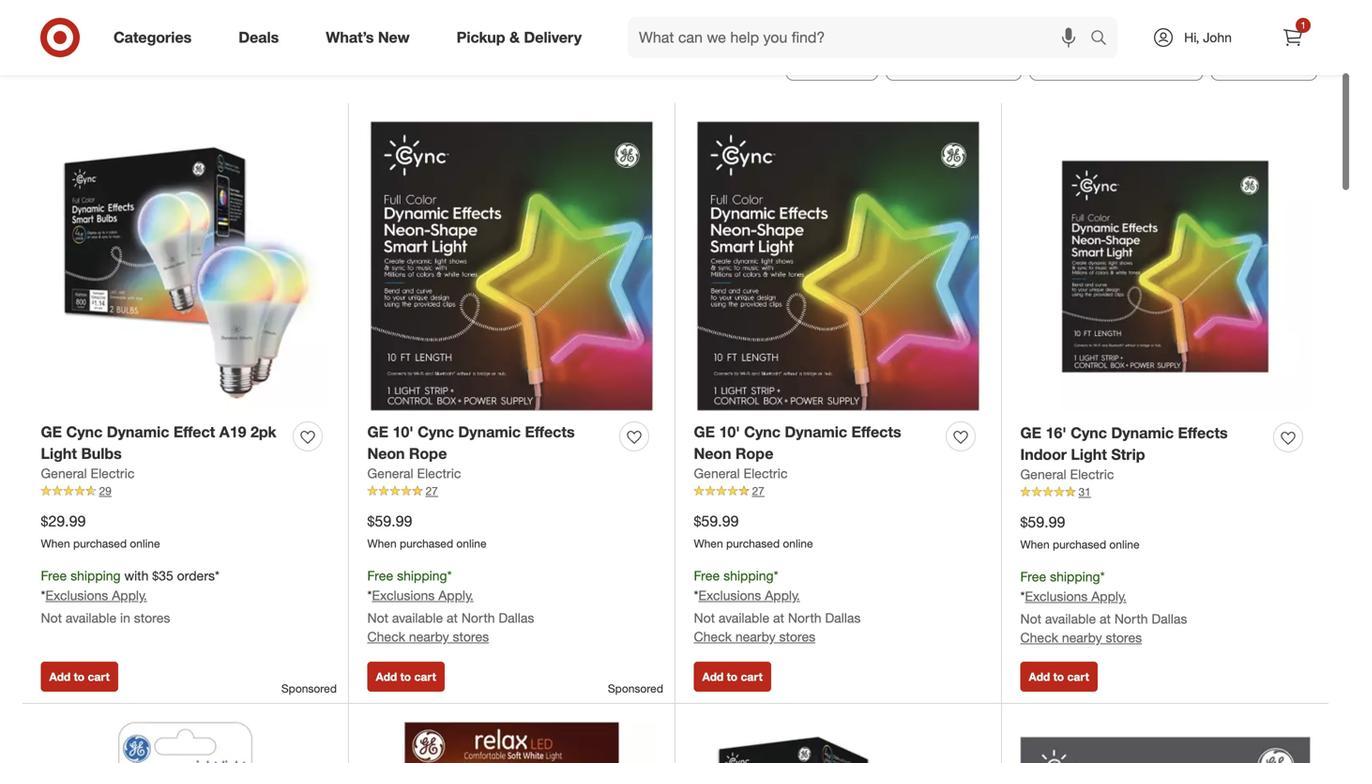 Task type: describe. For each thing, give the bounding box(es) containing it.
dynamic inside ge cync dynamic effect a19 2pk light bulbs
[[107, 423, 169, 441]]

purchased inside $29.99 when purchased online
[[73, 537, 127, 551]]

stores for "check nearby stores" button to the left
[[453, 628, 489, 645]]

3 cart from the left
[[741, 670, 763, 684]]

check nearby stores button for neon
[[694, 627, 816, 646]]

$59.99 for the '31' link
[[1021, 513, 1066, 531]]

add to cart for "27" link associated with 1st ge 10' cync dynamic effects neon rope link from right
[[703, 670, 763, 684]]

31
[[1079, 485, 1092, 499]]

$59.99 for "27" link associated with 1st ge 10' cync dynamic effects neon rope link from right
[[694, 512, 739, 530]]

day
[[1108, 51, 1134, 69]]

john
[[1204, 29, 1232, 46]]

free for "check nearby stores" button to the left
[[368, 567, 394, 584]]

exclusions inside the free shipping with $35 orders* * exclusions apply. not available in stores
[[45, 587, 108, 603]]

exclusions apply. button for "check nearby stores" button corresponding to neon
[[699, 586, 801, 605]]

1 to from the left
[[74, 670, 85, 684]]

what's
[[326, 28, 374, 47]]

in inside the free shipping with $35 orders* * exclusions apply. not available in stores
[[120, 610, 130, 626]]

16'
[[1046, 424, 1067, 442]]

check for neon
[[694, 628, 732, 645]]

effects for indoor "check nearby stores" button
[[1179, 424, 1228, 442]]

shipping inside the free shipping with $35 orders* * exclusions apply. not available in stores
[[71, 567, 121, 584]]

2 cart from the left
[[414, 670, 436, 684]]

0 horizontal spatial check nearby stores button
[[368, 627, 489, 646]]

10' for 1st ge 10' cync dynamic effects neon rope link from right
[[719, 423, 740, 441]]

0 horizontal spatial check
[[368, 628, 405, 645]]

general electric link for ge cync dynamic effect a19 2pk light bulbs link at left
[[41, 464, 135, 483]]

categories link
[[98, 17, 215, 58]]

general electric link for 1st ge 10' cync dynamic effects neon rope link from left
[[368, 464, 461, 483]]

delivery for same day delivery
[[1138, 51, 1192, 69]]

add to cart button for the '31' link
[[1021, 662, 1098, 692]]

dynamic for 1st ge 10' cync dynamic effects neon rope link from right
[[785, 423, 848, 441]]

cync for 1st ge 10' cync dynamic effects neon rope link from left
[[418, 423, 454, 441]]

apply. inside the free shipping with $35 orders* * exclusions apply. not available in stores
[[112, 587, 147, 603]]

add to cart button for 1st ge 10' cync dynamic effects neon rope link from left's "27" link
[[368, 662, 445, 692]]

free for indoor "check nearby stores" button
[[1021, 568, 1047, 585]]

&
[[510, 28, 520, 47]]

$29.99 when purchased online
[[41, 512, 160, 551]]

2 ge 10' cync dynamic effects neon rope link from the left
[[694, 421, 939, 464]]

categories
[[114, 28, 192, 47]]

2pk
[[251, 423, 277, 441]]

same day delivery button
[[1030, 39, 1204, 81]]

add for the '31' link add to cart button
[[1029, 670, 1051, 684]]

pickup for pickup & delivery
[[457, 28, 506, 47]]

1 neon from the left
[[368, 444, 405, 463]]

bulbs
[[81, 444, 122, 463]]

new
[[378, 28, 410, 47]]

search button
[[1082, 17, 1127, 62]]

apply. for indoor "check nearby stores" button
[[1092, 588, 1127, 604]]

296
[[34, 45, 70, 71]]

2 ge 10' cync dynamic effects neon rope from the left
[[694, 423, 902, 463]]

not for indoor "check nearby stores" button
[[1021, 611, 1042, 627]]

27 link for 1st ge 10' cync dynamic effects neon rope link from right
[[694, 483, 983, 500]]

free shipping * * exclusions apply. not available at north dallas check nearby stores for ge 10' cync dynamic effects neon rope
[[694, 567, 861, 645]]

light for cync
[[41, 444, 77, 463]]

0 horizontal spatial north
[[462, 610, 495, 626]]

search
[[1082, 30, 1127, 48]]

hi,
[[1185, 29, 1200, 46]]

effect
[[173, 423, 215, 441]]

pickup & delivery link
[[441, 17, 606, 58]]

at for indoor
[[1100, 611, 1111, 627]]

in inside button
[[960, 51, 972, 69]]

add for add to cart button associated with "29" link
[[49, 670, 71, 684]]

shipping for indoor "check nearby stores" button
[[1051, 568, 1101, 585]]

ge inside ge 16' cync dynamic effects indoor light strip
[[1021, 424, 1042, 442]]

same
[[1065, 51, 1104, 69]]

free for "check nearby stores" button corresponding to neon
[[694, 567, 720, 584]]

shipping for "check nearby stores" button to the left
[[397, 567, 447, 584]]

What can we help you find? suggestions appear below search field
[[628, 17, 1095, 58]]

delivery for pickup & delivery
[[524, 28, 582, 47]]

cync for 1st ge 10' cync dynamic effects neon rope link from right
[[745, 423, 781, 441]]

dallas for ge 10' cync dynamic effects neon rope
[[826, 610, 861, 626]]

0 horizontal spatial nearby
[[409, 628, 449, 645]]

shop in store button
[[886, 39, 1022, 81]]

available for indoor "check nearby stores" button
[[1046, 611, 1097, 627]]

electric for general electric 'link' related to ge 16' cync dynamic effects indoor light strip link
[[1071, 466, 1115, 483]]

general electric link for 1st ge 10' cync dynamic effects neon rope link from right
[[694, 464, 788, 483]]

deals link
[[223, 17, 303, 58]]

deals
[[239, 28, 279, 47]]

a19
[[219, 423, 246, 441]]

2 neon from the left
[[694, 444, 732, 463]]

same day delivery
[[1065, 51, 1192, 69]]

$59.99 when purchased online for 1st ge 10' cync dynamic effects neon rope link from left's "27" link
[[368, 512, 487, 551]]

1 ge 10' cync dynamic effects neon rope from the left
[[368, 423, 575, 463]]

with
[[124, 567, 149, 584]]

add for add to cart button corresponding to 1st ge 10' cync dynamic effects neon rope link from left's "27" link
[[376, 670, 397, 684]]

electric for general electric 'link' related to ge cync dynamic effect a19 2pk light bulbs link at left
[[91, 465, 135, 482]]

strip
[[1112, 445, 1146, 464]]

effects for "check nearby stores" button corresponding to neon
[[852, 423, 902, 441]]

free shipping * * exclusions apply. not available at north dallas check nearby stores for ge 16' cync dynamic effects indoor light strip
[[1021, 568, 1188, 646]]

$59.99 when purchased online for "27" link associated with 1st ge 10' cync dynamic effects neon rope link from right
[[694, 512, 813, 551]]

ge 16' cync dynamic effects indoor light strip link
[[1021, 422, 1267, 465]]



Task type: vqa. For each thing, say whether or not it's contained in the screenshot.
Cync within the GE 16' Cync Dynamic Effects Indoor Light Strip
yes



Task type: locate. For each thing, give the bounding box(es) containing it.
1 cart from the left
[[88, 670, 110, 684]]

electric for 1st ge 10' cync dynamic effects neon rope link from right general electric 'link'
[[744, 465, 788, 482]]

1 vertical spatial delivery
[[1138, 51, 1192, 69]]

29 link
[[41, 483, 330, 500]]

1 add to cart button from the left
[[41, 662, 118, 692]]

ge inside ge cync dynamic effect a19 2pk light bulbs
[[41, 423, 62, 441]]

0 horizontal spatial neon
[[368, 444, 405, 463]]

ge 16' cync dynamic effects indoor light strip image
[[1021, 122, 1311, 412], [1021, 122, 1311, 412]]

0 horizontal spatial 27
[[426, 484, 438, 498]]

online inside $29.99 when purchased online
[[130, 537, 160, 551]]

0 horizontal spatial effects
[[525, 423, 575, 441]]

stores for indoor "check nearby stores" button
[[1106, 629, 1143, 646]]

1 horizontal spatial sponsored
[[608, 681, 664, 695]]

store
[[976, 51, 1010, 69]]

dallas
[[499, 610, 534, 626], [826, 610, 861, 626], [1152, 611, 1188, 627]]

$59.99 for 1st ge 10' cync dynamic effects neon rope link from left's "27" link
[[368, 512, 412, 530]]

ge 16' cync dynamic effects indoor light strip
[[1021, 424, 1228, 464]]

add to cart button
[[41, 662, 118, 692], [368, 662, 445, 692], [694, 662, 771, 692], [1021, 662, 1098, 692]]

1 link
[[1273, 17, 1314, 58]]

delivery inside same day delivery button
[[1138, 51, 1192, 69]]

1 add to cart from the left
[[49, 670, 110, 684]]

0 horizontal spatial delivery
[[524, 28, 582, 47]]

1 horizontal spatial check nearby stores button
[[694, 627, 816, 646]]

check for indoor
[[1021, 629, 1059, 646]]

rope for 1st ge 10' cync dynamic effects neon rope link from right
[[736, 444, 774, 463]]

cync inside ge cync dynamic effect a19 2pk light bulbs
[[66, 423, 103, 441]]

2 horizontal spatial check nearby stores button
[[1021, 628, 1143, 647]]

electric
[[91, 465, 135, 482], [417, 465, 461, 482], [744, 465, 788, 482], [1071, 466, 1115, 483]]

ge cync dynamic effect a19 2pk light bulbs link
[[41, 421, 286, 464]]

cync for ge 16' cync dynamic effects indoor light strip link
[[1071, 424, 1108, 442]]

1 10' from the left
[[393, 423, 414, 441]]

sponsored for ge 10' cync dynamic effects neon rope
[[608, 681, 664, 695]]

purchased
[[73, 537, 127, 551], [400, 537, 453, 551], [727, 537, 780, 551], [1053, 538, 1107, 552]]

check
[[368, 628, 405, 645], [694, 628, 732, 645], [1021, 629, 1059, 646]]

not for "check nearby stores" button to the left
[[368, 610, 389, 626]]

exclusions apply. button for "check nearby stores" button to the left
[[372, 586, 474, 605]]

1 horizontal spatial light
[[1071, 445, 1108, 464]]

2 horizontal spatial free shipping * * exclusions apply. not available at north dallas check nearby stores
[[1021, 568, 1188, 646]]

4 cart from the left
[[1068, 670, 1090, 684]]

general electric link for ge 16' cync dynamic effects indoor light strip link
[[1021, 465, 1115, 484]]

exclusions for "check nearby stores" button to the left
[[372, 587, 435, 603]]

general electric
[[41, 465, 135, 482], [368, 465, 461, 482], [694, 465, 788, 482], [1021, 466, 1115, 483]]

exclusions
[[45, 587, 108, 603], [372, 587, 435, 603], [699, 587, 762, 603], [1025, 588, 1088, 604]]

31 link
[[1021, 484, 1311, 501]]

1 ge 10' cync dynamic effects neon rope link from the left
[[368, 421, 613, 464]]

1 horizontal spatial 27
[[752, 484, 765, 498]]

add to cart for "29" link
[[49, 670, 110, 684]]

29
[[99, 484, 112, 498]]

10' for 1st ge 10' cync dynamic effects neon rope link from left
[[393, 423, 414, 441]]

1 horizontal spatial effects
[[852, 423, 902, 441]]

4 add from the left
[[1029, 670, 1051, 684]]

1 horizontal spatial neon
[[694, 444, 732, 463]]

available for "check nearby stores" button to the left
[[392, 610, 443, 626]]

delivery right &
[[524, 28, 582, 47]]

1
[[1301, 19, 1306, 31]]

delivery inside pickup & delivery link
[[524, 28, 582, 47]]

pickup button
[[786, 39, 878, 81]]

check nearby stores button
[[368, 627, 489, 646], [694, 627, 816, 646], [1021, 628, 1143, 647]]

2 27 link from the left
[[694, 483, 983, 500]]

0 vertical spatial delivery
[[524, 28, 582, 47]]

shipping
[[71, 567, 121, 584], [397, 567, 447, 584], [724, 567, 774, 584], [1051, 568, 1101, 585]]

in down with
[[120, 610, 130, 626]]

exclusions for "check nearby stores" button corresponding to neon
[[699, 587, 762, 603]]

27 link
[[368, 483, 657, 500], [694, 483, 983, 500]]

cart
[[88, 670, 110, 684], [414, 670, 436, 684], [741, 670, 763, 684], [1068, 670, 1090, 684]]

0 horizontal spatial 27 link
[[368, 483, 657, 500]]

north for ge 16' cync dynamic effects indoor light strip
[[1115, 611, 1149, 627]]

add to cart button for "29" link
[[41, 662, 118, 692]]

0 vertical spatial pickup
[[457, 28, 506, 47]]

ge cync dynamic effect a19 2pk light bulbs image
[[41, 122, 330, 411], [41, 122, 330, 411]]

nearby for ge 16' cync dynamic effects indoor light strip
[[1062, 629, 1103, 646]]

10'
[[393, 423, 414, 441], [719, 423, 740, 441]]

1 horizontal spatial 27 link
[[694, 483, 983, 500]]

ge household lighting 4pk 10w 60w equivalent relax led hd light bulbs soft white image
[[368, 722, 657, 763], [368, 722, 657, 763]]

2 sponsored from the left
[[608, 681, 664, 695]]

2 horizontal spatial $59.99
[[1021, 513, 1066, 531]]

north
[[462, 610, 495, 626], [788, 610, 822, 626], [1115, 611, 1149, 627]]

pickup inside button
[[821, 51, 866, 69]]

pickup & delivery
[[457, 28, 582, 47]]

check nearby stores button for indoor
[[1021, 628, 1143, 647]]

1 rope from the left
[[409, 444, 447, 463]]

1 horizontal spatial 10'
[[719, 423, 740, 441]]

1 horizontal spatial check
[[694, 628, 732, 645]]

what's new link
[[310, 17, 433, 58]]

add for "27" link associated with 1st ge 10' cync dynamic effects neon rope link from right's add to cart button
[[703, 670, 724, 684]]

0 horizontal spatial in
[[120, 610, 130, 626]]

in
[[960, 51, 972, 69], [120, 610, 130, 626]]

general
[[41, 465, 87, 482], [368, 465, 414, 482], [694, 465, 740, 482], [1021, 466, 1067, 483]]

0 horizontal spatial pickup
[[457, 28, 506, 47]]

296 results
[[34, 45, 146, 71]]

add
[[49, 670, 71, 684], [376, 670, 397, 684], [703, 670, 724, 684], [1029, 670, 1051, 684]]

rope for 1st ge 10' cync dynamic effects neon rope link from left
[[409, 444, 447, 463]]

1 horizontal spatial north
[[788, 610, 822, 626]]

1 sponsored from the left
[[281, 681, 337, 695]]

exclusions apply. button
[[45, 586, 147, 605], [372, 586, 474, 605], [699, 586, 801, 605], [1025, 587, 1127, 606]]

2 to from the left
[[400, 670, 411, 684]]

at for neon
[[774, 610, 785, 626]]

4 to from the left
[[1054, 670, 1065, 684]]

to
[[74, 670, 85, 684], [400, 670, 411, 684], [727, 670, 738, 684], [1054, 670, 1065, 684]]

not for "check nearby stores" button corresponding to neon
[[694, 610, 715, 626]]

nearby for ge 10' cync dynamic effects neon rope
[[736, 628, 776, 645]]

27 link for 1st ge 10' cync dynamic effects neon rope link from left
[[368, 483, 657, 500]]

1 horizontal spatial free shipping * * exclusions apply. not available at north dallas check nearby stores
[[694, 567, 861, 645]]

dynamic for 1st ge 10' cync dynamic effects neon rope link from left
[[458, 423, 521, 441]]

3 add to cart button from the left
[[694, 662, 771, 692]]

0 vertical spatial in
[[960, 51, 972, 69]]

2 add to cart button from the left
[[368, 662, 445, 692]]

add to cart
[[49, 670, 110, 684], [376, 670, 436, 684], [703, 670, 763, 684], [1029, 670, 1090, 684]]

hi, john
[[1185, 29, 1232, 46]]

2 horizontal spatial north
[[1115, 611, 1149, 627]]

indoor
[[1021, 445, 1067, 464]]

$59.99 when purchased online for the '31' link
[[1021, 513, 1140, 552]]

1 horizontal spatial ge 10' cync dynamic effects neon rope
[[694, 423, 902, 463]]

$59.99
[[368, 512, 412, 530], [694, 512, 739, 530], [1021, 513, 1066, 531]]

ge 2pk cync smart soft white light bulbs image
[[1021, 722, 1311, 763], [1021, 722, 1311, 763]]

1 horizontal spatial delivery
[[1138, 51, 1192, 69]]

exclusions apply. button for indoor "check nearby stores" button
[[1025, 587, 1127, 606]]

2 horizontal spatial nearby
[[1062, 629, 1103, 646]]

pickup
[[457, 28, 506, 47], [821, 51, 866, 69]]

0 horizontal spatial $59.99
[[368, 512, 412, 530]]

$59.99 when purchased online
[[368, 512, 487, 551], [694, 512, 813, 551], [1021, 513, 1140, 552]]

when
[[41, 537, 70, 551], [368, 537, 397, 551], [694, 537, 723, 551], [1021, 538, 1050, 552]]

at
[[447, 610, 458, 626], [774, 610, 785, 626], [1100, 611, 1111, 627]]

orders*
[[177, 567, 220, 584]]

electric for general electric 'link' corresponding to 1st ge 10' cync dynamic effects neon rope link from left
[[417, 465, 461, 482]]

2 horizontal spatial $59.99 when purchased online
[[1021, 513, 1140, 552]]

2 rope from the left
[[736, 444, 774, 463]]

3 add from the left
[[703, 670, 724, 684]]

ge 10' cync dynamic effects neon rope link
[[368, 421, 613, 464], [694, 421, 939, 464]]

* inside the free shipping with $35 orders* * exclusions apply. not available in stores
[[41, 587, 45, 603]]

1 horizontal spatial $59.99
[[694, 512, 739, 530]]

*
[[447, 567, 452, 584], [774, 567, 779, 584], [1101, 568, 1105, 585], [41, 587, 45, 603], [368, 587, 372, 603], [694, 587, 699, 603], [1021, 588, 1025, 604]]

when inside $29.99 when purchased online
[[41, 537, 70, 551]]

rope
[[409, 444, 447, 463], [736, 444, 774, 463]]

apply.
[[112, 587, 147, 603], [439, 587, 474, 603], [765, 587, 801, 603], [1092, 588, 1127, 604]]

light for 16'
[[1071, 445, 1108, 464]]

1 vertical spatial pickup
[[821, 51, 866, 69]]

not
[[41, 610, 62, 626], [368, 610, 389, 626], [694, 610, 715, 626], [1021, 611, 1042, 627]]

1 horizontal spatial in
[[960, 51, 972, 69]]

ge cync dynamic effect br30 light bulb image
[[694, 722, 983, 763], [694, 722, 983, 763]]

0 horizontal spatial ge 10' cync dynamic effects neon rope
[[368, 423, 575, 463]]

exclusions for indoor "check nearby stores" button
[[1025, 588, 1088, 604]]

not inside the free shipping with $35 orders* * exclusions apply. not available in stores
[[41, 610, 62, 626]]

3 add to cart from the left
[[703, 670, 763, 684]]

light left bulbs
[[41, 444, 77, 463]]

0 horizontal spatial at
[[447, 610, 458, 626]]

ge 10' cync dynamic effects neon rope image
[[368, 122, 657, 411], [368, 122, 657, 411], [694, 122, 983, 411], [694, 122, 983, 411]]

dynamic for ge 16' cync dynamic effects indoor light strip link
[[1112, 424, 1174, 442]]

general electric link
[[41, 464, 135, 483], [368, 464, 461, 483], [694, 464, 788, 483], [1021, 465, 1115, 484]]

0 horizontal spatial sponsored
[[281, 681, 337, 695]]

0 horizontal spatial rope
[[409, 444, 447, 463]]

delivery down hi,
[[1138, 51, 1192, 69]]

results
[[76, 45, 146, 71]]

free
[[41, 567, 67, 584], [368, 567, 394, 584], [694, 567, 720, 584], [1021, 568, 1047, 585]]

light
[[41, 444, 77, 463], [1071, 445, 1108, 464]]

add to cart button for "27" link associated with 1st ge 10' cync dynamic effects neon rope link from right
[[694, 662, 771, 692]]

0 horizontal spatial $59.99 when purchased online
[[368, 512, 487, 551]]

0 horizontal spatial ge 10' cync dynamic effects neon rope link
[[368, 421, 613, 464]]

apply. for "check nearby stores" button to the left
[[439, 587, 474, 603]]

pickup for pickup
[[821, 51, 866, 69]]

light up "31"
[[1071, 445, 1108, 464]]

shipping for "check nearby stores" button corresponding to neon
[[724, 567, 774, 584]]

27 for "27" link associated with 1st ge 10' cync dynamic effects neon rope link from right
[[752, 484, 765, 498]]

light inside ge cync dynamic effect a19 2pk light bulbs
[[41, 444, 77, 463]]

cync
[[66, 423, 103, 441], [418, 423, 454, 441], [745, 423, 781, 441], [1071, 424, 1108, 442]]

light inside ge 16' cync dynamic effects indoor light strip
[[1071, 445, 1108, 464]]

$29.99
[[41, 512, 86, 530]]

1 27 from the left
[[426, 484, 438, 498]]

ge 10' cync dynamic effects neon rope
[[368, 423, 575, 463], [694, 423, 902, 463]]

north for ge 10' cync dynamic effects neon rope
[[788, 610, 822, 626]]

dynamic inside ge 16' cync dynamic effects indoor light strip
[[1112, 424, 1174, 442]]

free inside the free shipping with $35 orders* * exclusions apply. not available in stores
[[41, 567, 67, 584]]

sponsored
[[281, 681, 337, 695], [608, 681, 664, 695]]

effects inside ge 16' cync dynamic effects indoor light strip
[[1179, 424, 1228, 442]]

1 27 link from the left
[[368, 483, 657, 500]]

4 add to cart button from the left
[[1021, 662, 1098, 692]]

2 horizontal spatial at
[[1100, 611, 1111, 627]]

shop
[[921, 51, 956, 69]]

ge 4w 4pk nightlight incandescent light bulb clear image
[[41, 722, 330, 763], [41, 722, 330, 763]]

0 horizontal spatial light
[[41, 444, 77, 463]]

dallas for ge 16' cync dynamic effects indoor light strip
[[1152, 611, 1188, 627]]

stores for "check nearby stores" button corresponding to neon
[[780, 628, 816, 645]]

nearby
[[409, 628, 449, 645], [736, 628, 776, 645], [1062, 629, 1103, 646]]

delivery
[[524, 28, 582, 47], [1138, 51, 1192, 69]]

stores inside the free shipping with $35 orders* * exclusions apply. not available in stores
[[134, 610, 170, 626]]

apply. for "check nearby stores" button corresponding to neon
[[765, 587, 801, 603]]

0 horizontal spatial 10'
[[393, 423, 414, 441]]

ge
[[41, 423, 62, 441], [368, 423, 389, 441], [694, 423, 715, 441], [1021, 424, 1042, 442]]

2 horizontal spatial dallas
[[1152, 611, 1188, 627]]

2 horizontal spatial check
[[1021, 629, 1059, 646]]

in left store at right
[[960, 51, 972, 69]]

0 horizontal spatial free shipping * * exclusions apply. not available at north dallas check nearby stores
[[368, 567, 534, 645]]

2 10' from the left
[[719, 423, 740, 441]]

free shipping with $35 orders* * exclusions apply. not available in stores
[[41, 567, 220, 626]]

free shipping * * exclusions apply. not available at north dallas check nearby stores
[[368, 567, 534, 645], [694, 567, 861, 645], [1021, 568, 1188, 646]]

1 horizontal spatial $59.99 when purchased online
[[694, 512, 813, 551]]

1 horizontal spatial rope
[[736, 444, 774, 463]]

1 horizontal spatial dallas
[[826, 610, 861, 626]]

27
[[426, 484, 438, 498], [752, 484, 765, 498]]

1 horizontal spatial at
[[774, 610, 785, 626]]

sponsored for ge cync dynamic effect a19 2pk light bulbs
[[281, 681, 337, 695]]

online
[[130, 537, 160, 551], [457, 537, 487, 551], [783, 537, 813, 551], [1110, 538, 1140, 552]]

effects
[[525, 423, 575, 441], [852, 423, 902, 441], [1179, 424, 1228, 442]]

27 for 1st ge 10' cync dynamic effects neon rope link from left's "27" link
[[426, 484, 438, 498]]

$35
[[152, 567, 173, 584]]

neon
[[368, 444, 405, 463], [694, 444, 732, 463]]

3 to from the left
[[727, 670, 738, 684]]

cync inside ge 16' cync dynamic effects indoor light strip
[[1071, 424, 1108, 442]]

1 horizontal spatial ge 10' cync dynamic effects neon rope link
[[694, 421, 939, 464]]

2 27 from the left
[[752, 484, 765, 498]]

4 add to cart from the left
[[1029, 670, 1090, 684]]

what's new
[[326, 28, 410, 47]]

0 horizontal spatial dallas
[[499, 610, 534, 626]]

available
[[66, 610, 117, 626], [392, 610, 443, 626], [719, 610, 770, 626], [1046, 611, 1097, 627]]

add to cart for the '31' link
[[1029, 670, 1090, 684]]

stores
[[134, 610, 170, 626], [453, 628, 489, 645], [780, 628, 816, 645], [1106, 629, 1143, 646]]

1 horizontal spatial pickup
[[821, 51, 866, 69]]

1 horizontal spatial nearby
[[736, 628, 776, 645]]

2 add to cart from the left
[[376, 670, 436, 684]]

available for "check nearby stores" button corresponding to neon
[[719, 610, 770, 626]]

shop in store
[[921, 51, 1010, 69]]

1 add from the left
[[49, 670, 71, 684]]

2 horizontal spatial effects
[[1179, 424, 1228, 442]]

dynamic
[[107, 423, 169, 441], [458, 423, 521, 441], [785, 423, 848, 441], [1112, 424, 1174, 442]]

2 add from the left
[[376, 670, 397, 684]]

available inside the free shipping with $35 orders* * exclusions apply. not available in stores
[[66, 610, 117, 626]]

ge cync dynamic effect a19 2pk light bulbs
[[41, 423, 277, 463]]

1 vertical spatial in
[[120, 610, 130, 626]]

add to cart for 1st ge 10' cync dynamic effects neon rope link from left's "27" link
[[376, 670, 436, 684]]



